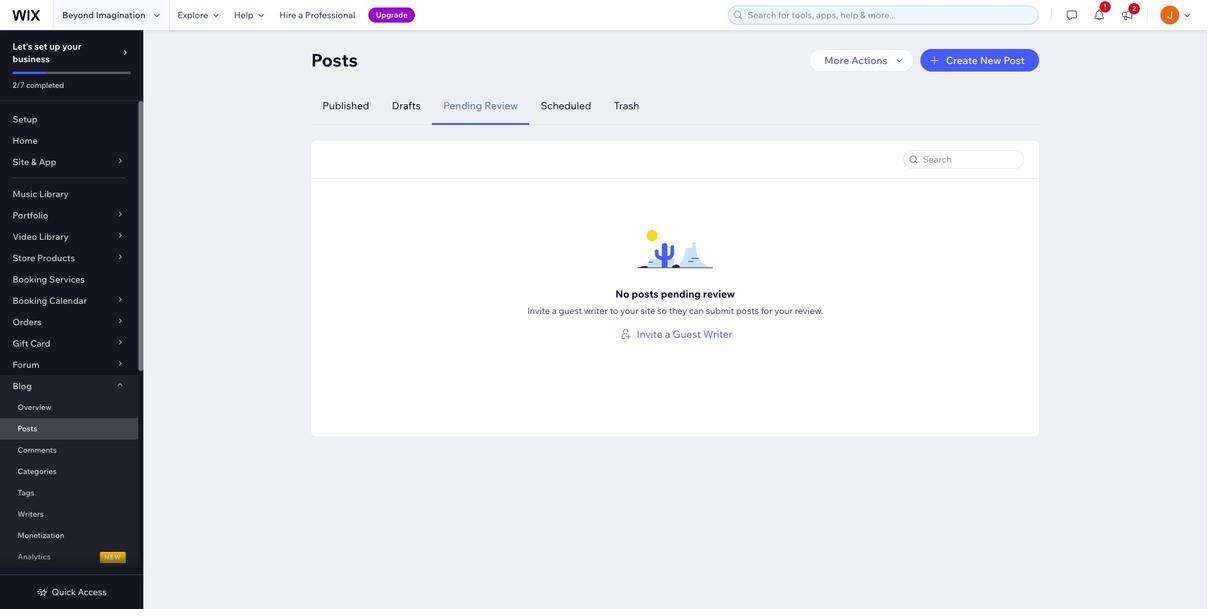 Task type: describe. For each thing, give the bounding box(es) containing it.
site & app
[[13, 157, 56, 168]]

hire a professional link
[[272, 0, 363, 30]]

set
[[34, 41, 47, 52]]

monetization
[[18, 531, 64, 541]]

help button
[[227, 0, 272, 30]]

categories link
[[0, 461, 138, 483]]

2/7 completed
[[13, 80, 64, 90]]

booking services
[[13, 274, 85, 285]]

gift
[[13, 338, 28, 350]]

guest
[[559, 306, 582, 317]]

monetization link
[[0, 526, 138, 547]]

&
[[31, 157, 37, 168]]

portfolio
[[13, 210, 48, 221]]

pending
[[443, 99, 482, 112]]

posts link
[[0, 419, 138, 440]]

products
[[37, 253, 75, 264]]

video
[[13, 231, 37, 243]]

quick access button
[[37, 587, 107, 598]]

create
[[946, 54, 978, 67]]

music library
[[13, 189, 69, 200]]

new
[[104, 554, 121, 562]]

tags link
[[0, 483, 138, 504]]

0 horizontal spatial posts
[[632, 288, 659, 300]]

trash
[[614, 99, 639, 112]]

booking for booking calendar
[[13, 295, 47, 307]]

music
[[13, 189, 37, 200]]

imagination
[[96, 9, 145, 21]]

drafts button
[[380, 87, 432, 125]]

blog
[[13, 381, 32, 392]]

trash button
[[603, 87, 651, 125]]

posts inside the sidebar element
[[18, 424, 37, 434]]

Search field
[[919, 151, 1020, 168]]

review.
[[795, 306, 823, 317]]

site
[[13, 157, 29, 168]]

portfolio button
[[0, 205, 138, 226]]

completed
[[26, 80, 64, 90]]

comments
[[18, 446, 57, 455]]

categories
[[18, 467, 57, 477]]

invite inside no posts pending review invite a guest writer to your site so they can submit posts for your review.
[[527, 306, 550, 317]]

groups
[[13, 573, 43, 585]]

actions
[[851, 54, 887, 67]]

card
[[30, 338, 50, 350]]

site
[[641, 306, 655, 317]]

they
[[669, 306, 687, 317]]

quick access
[[52, 587, 107, 598]]

help
[[234, 9, 253, 21]]

writers
[[18, 510, 44, 519]]

video library button
[[0, 226, 138, 248]]

up
[[49, 41, 60, 52]]

tab list containing published
[[311, 87, 1024, 125]]

writer
[[584, 306, 608, 317]]

scheduled button
[[529, 87, 603, 125]]

published button
[[311, 87, 380, 125]]

more
[[824, 54, 849, 67]]

no
[[615, 288, 629, 300]]

1 vertical spatial posts
[[736, 306, 759, 317]]

your inside let's set up your business
[[62, 41, 81, 52]]

orders button
[[0, 312, 138, 333]]

so
[[657, 306, 667, 317]]

create new post
[[946, 54, 1025, 67]]

store
[[13, 253, 35, 264]]

2 horizontal spatial your
[[774, 306, 793, 317]]

gift card
[[13, 338, 50, 350]]

booking services link
[[0, 269, 138, 290]]

overview
[[18, 403, 51, 412]]

let's
[[13, 41, 32, 52]]

gift card button
[[0, 333, 138, 355]]

invite a guest writer button
[[618, 327, 733, 342]]



Task type: locate. For each thing, give the bounding box(es) containing it.
tags
[[18, 488, 34, 498]]

beyond
[[62, 9, 94, 21]]

your right for
[[774, 306, 793, 317]]

a for hire
[[298, 9, 303, 21]]

tab list
[[311, 87, 1024, 125]]

a left guest
[[665, 328, 670, 341]]

upgrade button
[[368, 8, 415, 23]]

library for music library
[[39, 189, 69, 200]]

video library
[[13, 231, 68, 243]]

pending review
[[443, 99, 518, 112]]

published
[[322, 99, 369, 112]]

a inside button
[[665, 328, 670, 341]]

invite inside button
[[637, 328, 663, 341]]

your right the to
[[620, 306, 639, 317]]

invite down site in the right bottom of the page
[[637, 328, 663, 341]]

0 vertical spatial booking
[[13, 274, 47, 285]]

1 horizontal spatial posts
[[311, 49, 358, 71]]

review
[[484, 99, 518, 112]]

pending review button
[[432, 87, 529, 125]]

scheduled
[[541, 99, 591, 112]]

a right hire
[[298, 9, 303, 21]]

booking up orders
[[13, 295, 47, 307]]

posts up site in the right bottom of the page
[[632, 288, 659, 300]]

post
[[1004, 54, 1025, 67]]

orders
[[13, 317, 42, 328]]

library for video library
[[39, 231, 68, 243]]

no posts pending review invite a guest writer to your site so they can submit posts for your review.
[[527, 288, 823, 317]]

forum button
[[0, 355, 138, 376]]

professional
[[305, 9, 355, 21]]

0 vertical spatial posts
[[311, 49, 358, 71]]

calendar
[[49, 295, 87, 307]]

posts down overview
[[18, 424, 37, 434]]

0 vertical spatial posts
[[632, 288, 659, 300]]

1 vertical spatial posts
[[18, 424, 37, 434]]

store products
[[13, 253, 75, 264]]

booking inside dropdown button
[[13, 295, 47, 307]]

invite a guest writer
[[637, 328, 733, 341]]

writer
[[703, 328, 733, 341]]

2 library from the top
[[39, 231, 68, 243]]

1 horizontal spatial posts
[[736, 306, 759, 317]]

let's set up your business
[[13, 41, 81, 65]]

pending
[[661, 288, 701, 300]]

app
[[39, 157, 56, 168]]

to
[[610, 306, 618, 317]]

a left the guest
[[552, 306, 557, 317]]

1 horizontal spatial invite
[[637, 328, 663, 341]]

0 horizontal spatial invite
[[527, 306, 550, 317]]

2 button
[[1113, 0, 1141, 30]]

1 vertical spatial a
[[552, 306, 557, 317]]

a
[[298, 9, 303, 21], [552, 306, 557, 317], [665, 328, 670, 341]]

library
[[39, 189, 69, 200], [39, 231, 68, 243]]

setup
[[13, 114, 38, 125]]

1 horizontal spatial a
[[552, 306, 557, 317]]

booking for booking services
[[13, 274, 47, 285]]

0 horizontal spatial your
[[62, 41, 81, 52]]

more actions button
[[809, 49, 914, 72]]

a inside no posts pending review invite a guest writer to your site so they can submit posts for your review.
[[552, 306, 557, 317]]

booking down "store"
[[13, 274, 47, 285]]

Search for tools, apps, help & more... field
[[744, 6, 1034, 24]]

drafts
[[392, 99, 421, 112]]

submit
[[706, 306, 734, 317]]

1 vertical spatial invite
[[637, 328, 663, 341]]

1 booking from the top
[[13, 274, 47, 285]]

2
[[1132, 4, 1136, 13]]

sidebar element
[[0, 30, 143, 610]]

quick
[[52, 587, 76, 598]]

forum
[[13, 360, 39, 371]]

beyond imagination
[[62, 9, 145, 21]]

0 vertical spatial a
[[298, 9, 303, 21]]

0 horizontal spatial a
[[298, 9, 303, 21]]

guest
[[673, 328, 701, 341]]

site & app button
[[0, 152, 138, 173]]

home
[[13, 135, 38, 146]]

0 vertical spatial library
[[39, 189, 69, 200]]

blog button
[[0, 376, 138, 397]]

invite left the guest
[[527, 306, 550, 317]]

new
[[980, 54, 1001, 67]]

comments link
[[0, 440, 138, 461]]

store products button
[[0, 248, 138, 269]]

0 horizontal spatial posts
[[18, 424, 37, 434]]

for
[[761, 306, 772, 317]]

1 vertical spatial booking
[[13, 295, 47, 307]]

can
[[689, 306, 704, 317]]

hire
[[279, 9, 296, 21]]

1 library from the top
[[39, 189, 69, 200]]

overview link
[[0, 397, 138, 419]]

2/7
[[13, 80, 25, 90]]

review
[[703, 288, 735, 300]]

1 vertical spatial library
[[39, 231, 68, 243]]

1 horizontal spatial your
[[620, 306, 639, 317]]

2 booking from the top
[[13, 295, 47, 307]]

booking calendar button
[[0, 290, 138, 312]]

booking
[[13, 274, 47, 285], [13, 295, 47, 307]]

your
[[62, 41, 81, 52], [620, 306, 639, 317], [774, 306, 793, 317]]

booking calendar
[[13, 295, 87, 307]]

2 vertical spatial a
[[665, 328, 670, 341]]

upgrade
[[376, 10, 407, 19]]

posts down the professional
[[311, 49, 358, 71]]

2 horizontal spatial a
[[665, 328, 670, 341]]

create new post button
[[920, 49, 1039, 72]]

posts left for
[[736, 306, 759, 317]]

services
[[49, 274, 85, 285]]

groups link
[[0, 568, 138, 590]]

writers link
[[0, 504, 138, 526]]

setup link
[[0, 109, 138, 130]]

analytics
[[18, 553, 51, 562]]

posts
[[632, 288, 659, 300], [736, 306, 759, 317]]

library up products
[[39, 231, 68, 243]]

more actions
[[824, 54, 887, 67]]

library up portfolio popup button
[[39, 189, 69, 200]]

access
[[78, 587, 107, 598]]

your right the up
[[62, 41, 81, 52]]

library inside popup button
[[39, 231, 68, 243]]

hire a professional
[[279, 9, 355, 21]]

a for invite
[[665, 328, 670, 341]]

0 vertical spatial invite
[[527, 306, 550, 317]]



Task type: vqa. For each thing, say whether or not it's contained in the screenshot.
Search 'field'
yes



